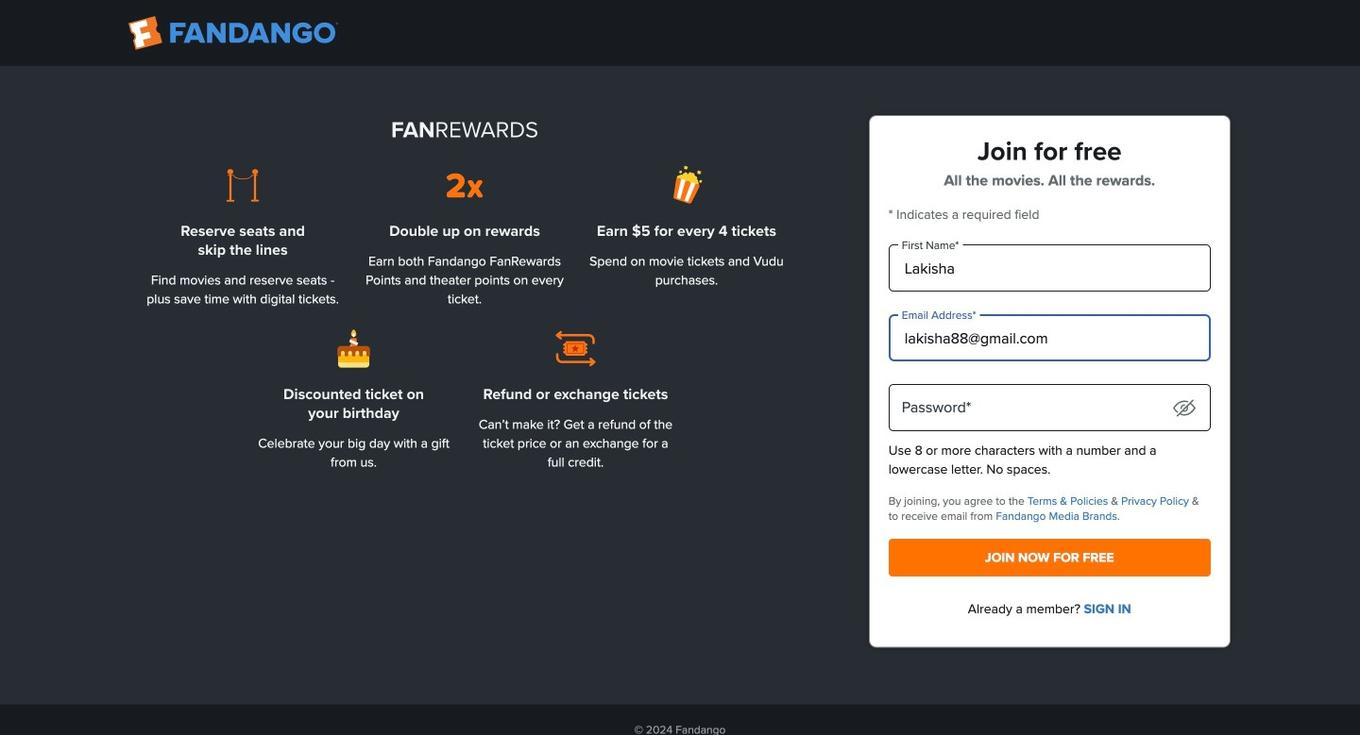 Task type: describe. For each thing, give the bounding box(es) containing it.
fandango home image
[[128, 16, 338, 50]]

2   text field from the top
[[889, 315, 1211, 362]]

1   text field from the top
[[889, 245, 1211, 292]]



Task type: vqa. For each thing, say whether or not it's contained in the screenshot.
search box
no



Task type: locate. For each thing, give the bounding box(es) containing it.
None submit
[[889, 539, 1211, 577]]

password hide image
[[1173, 400, 1196, 417]]

  text field
[[889, 245, 1211, 292], [889, 315, 1211, 362]]

0 vertical spatial   text field
[[889, 245, 1211, 292]]

  password field
[[889, 385, 1211, 432]]

1 vertical spatial   text field
[[889, 315, 1211, 362]]



